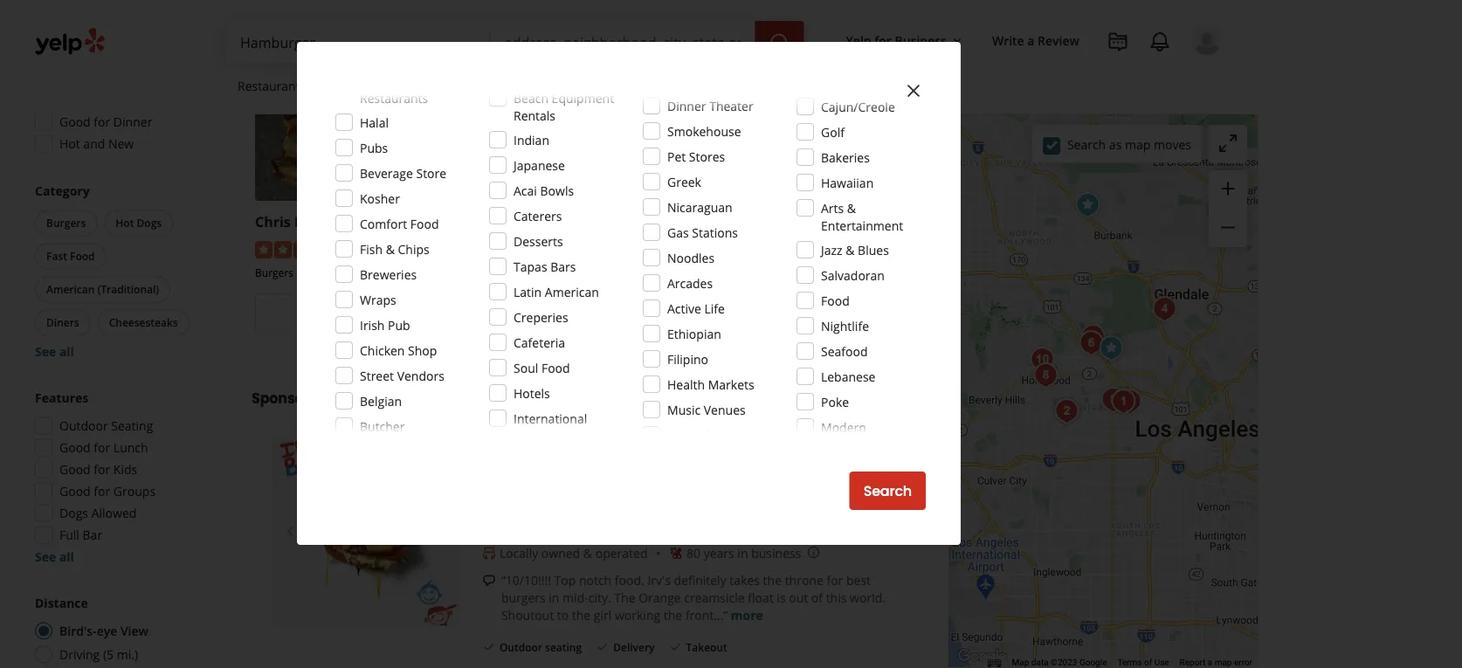 Task type: describe. For each thing, give the bounding box(es) containing it.
salvadoran
[[821, 267, 885, 284]]

irv's burgers image
[[273, 437, 461, 626]]

0 horizontal spatial the
[[572, 607, 591, 624]]

auto services
[[495, 77, 572, 94]]

all for features
[[59, 549, 74, 565]]

comfort food
[[360, 215, 439, 232]]

trophies burger club image
[[1029, 358, 1064, 393]]

google image
[[954, 646, 1012, 668]]

fish & chips
[[360, 241, 430, 257]]

terms of use link
[[1118, 658, 1170, 668]]

map for error
[[1215, 658, 1233, 668]]

american inside button
[[46, 282, 95, 297]]

for inside "10/10!!!! top notch food. irv's definitely takes the throne for best burgers in mid-city. the orange creamsicle float is out of this world. shoutout to the girl working the front…"
[[827, 572, 844, 589]]

for the win image
[[1076, 320, 1111, 355]]

locally
[[500, 545, 538, 562]]

pet stores
[[668, 148, 725, 165]]

offers delivery
[[59, 48, 144, 65]]

16 chevron down v2 image
[[951, 34, 965, 48]]

chris n' eddy's
[[255, 212, 356, 231]]

food for soul food
[[542, 360, 570, 376]]

reviews) for order now
[[405, 240, 452, 257]]

order now for chris n' eddy's
[[323, 304, 396, 323]]

good for good for groups
[[59, 483, 91, 500]]

1 (1.3k from the left
[[600, 240, 627, 257]]

city.
[[589, 590, 611, 606]]

projects image
[[1108, 31, 1129, 52]]

active life
[[668, 300, 725, 317]]

driving
[[59, 647, 100, 663]]

good for good for lunch
[[59, 440, 91, 456]]

comfort
[[360, 215, 407, 232]]

until midnight
[[338, 333, 417, 350]]

operated
[[596, 545, 648, 562]]

kids
[[113, 461, 137, 478]]

good for kids
[[59, 461, 137, 478]]

lebanese
[[821, 368, 876, 385]]

category
[[35, 183, 90, 199]]

now for chris n' eddy's
[[366, 304, 396, 323]]

throne
[[785, 572, 824, 589]]

4 star rating image
[[478, 241, 572, 259]]

yelp for business button
[[839, 24, 972, 56]]

©2023
[[1051, 658, 1078, 668]]

full bar
[[59, 527, 102, 544]]

4.1 star rating image
[[700, 241, 795, 259]]

& for arts
[[847, 200, 856, 216]]

a for write
[[1028, 32, 1035, 48]]

burgers inside "button"
[[46, 216, 86, 230]]

map for moves
[[1125, 136, 1151, 153]]

search image
[[769, 32, 790, 53]]

fast inside fast food button
[[46, 249, 67, 263]]

16 locally owned v2 image
[[482, 547, 496, 561]]

services for auto services
[[525, 77, 572, 94]]

16 info v2 image
[[385, 391, 399, 405]]

burger for view business
[[741, 212, 788, 231]]

kosher
[[360, 190, 400, 207]]

beverage store
[[360, 165, 447, 181]]

seafood
[[821, 343, 868, 360]]

for for business
[[875, 32, 892, 48]]

4.1
[[802, 240, 819, 257]]

map
[[1012, 658, 1030, 668]]

24 chevron down v2 image for more
[[658, 76, 679, 96]]

4.5 star rating image
[[255, 241, 350, 259]]

up
[[386, 72, 403, 89]]

orange
[[639, 590, 681, 606]]

open for open until 10:30 pm
[[523, 333, 556, 350]]

chris n' eddy's image
[[1094, 331, 1129, 366]]

sponsored results
[[252, 389, 381, 409]]

for for dinner
[[94, 114, 110, 130]]

now for nexx burger
[[588, 304, 618, 323]]

option group containing distance
[[30, 595, 217, 668]]

full
[[59, 527, 79, 544]]

user actions element
[[832, 22, 1248, 129]]

1 pm from the left
[[622, 333, 641, 350]]

2 until from the left
[[559, 333, 585, 350]]

street
[[360, 367, 394, 384]]

as
[[1110, 136, 1122, 153]]

midnight
[[366, 333, 417, 350]]

bars
[[551, 258, 576, 275]]

smokehouse
[[668, 123, 741, 139]]

burgers, fast food
[[478, 266, 569, 280]]

japanese
[[514, 157, 565, 173]]

cafeteria
[[514, 334, 565, 351]]

fast food button
[[35, 243, 106, 270]]

hot dogs
[[116, 216, 162, 230]]

bar
[[83, 527, 102, 544]]

terms
[[1118, 658, 1143, 668]]

acai bowls
[[514, 182, 574, 199]]

armenian
[[668, 427, 724, 443]]

burgers,
[[478, 266, 519, 280]]

group containing features
[[30, 389, 217, 566]]

restaurants link
[[224, 63, 344, 114]]

irish pub
[[360, 317, 410, 333]]

1 horizontal spatial of
[[1145, 658, 1153, 668]]

creperies
[[514, 309, 569, 326]]

hook burger link
[[700, 212, 788, 231]]

2 reviews) from the left
[[630, 240, 677, 257]]

and
[[83, 135, 105, 152]]

good for good for kids
[[59, 461, 91, 478]]

hawaiian
[[821, 174, 874, 191]]

beverage
[[360, 165, 413, 181]]

order now link for chris n' eddy's
[[255, 294, 464, 333]]

american inside search "dialog"
[[545, 284, 599, 300]]

1 horizontal spatial fast
[[521, 266, 541, 280]]

for for groups
[[94, 483, 110, 500]]

yelp
[[846, 32, 872, 48]]

distance
[[35, 595, 88, 612]]

irv's
[[648, 572, 671, 589]]

order now link for nexx burger
[[478, 294, 686, 333]]

(442
[[377, 240, 402, 257]]

write
[[993, 32, 1025, 48]]

entertainment
[[821, 217, 904, 234]]

burger for order now
[[517, 212, 565, 231]]

in inside "10/10!!!! top notch food. irv's definitely takes the throne for best burgers in mid-city. the orange creamsicle float is out of this world. shoutout to the girl working the front…"
[[549, 590, 560, 606]]

until for order
[[338, 333, 363, 350]]

indian
[[514, 132, 550, 148]]

pop-
[[360, 72, 386, 89]]

hook burger image
[[1071, 188, 1106, 223]]

takeout
[[686, 641, 728, 655]]

1 horizontal spatial the
[[664, 607, 683, 624]]

filipino
[[668, 351, 709, 367]]

irv's burgers image
[[1025, 343, 1060, 377]]

hollywood burger image
[[1074, 326, 1109, 361]]

pop-up restaurants
[[360, 72, 428, 106]]

a for report
[[1208, 658, 1213, 668]]

poke
[[821, 394, 849, 410]]

butcher
[[360, 418, 405, 435]]

for for lunch
[[94, 440, 110, 456]]

see all button for features
[[35, 549, 74, 565]]

grocery
[[514, 428, 559, 444]]

search as map moves
[[1068, 136, 1192, 153]]

markets
[[708, 376, 755, 393]]

hot for hot and new
[[59, 135, 80, 152]]

dinner inside search "dialog"
[[668, 97, 707, 114]]

life
[[705, 300, 725, 317]]

food for comfort food
[[411, 215, 439, 232]]

morrison atwater village image
[[1148, 292, 1183, 327]]

open for open now
[[59, 26, 91, 43]]

16 years in business v2 image
[[669, 547, 683, 561]]

beach equipment rentals
[[514, 90, 614, 124]]

jazz
[[821, 242, 843, 258]]

& for fish
[[386, 241, 395, 257]]

this
[[826, 590, 847, 606]]

soul
[[514, 360, 539, 376]]

diners button
[[35, 310, 91, 336]]

(traditional)
[[97, 282, 159, 297]]

16 checkmark v2 image
[[596, 641, 610, 655]]

of inside "10/10!!!! top notch food. irv's definitely takes the throne for best burgers in mid-city. the orange creamsicle float is out of this world. shoutout to the girl working the front…"
[[812, 590, 823, 606]]

80 years in business
[[687, 545, 802, 562]]

services for home services
[[396, 77, 443, 94]]

health
[[668, 376, 705, 393]]

soul food
[[514, 360, 570, 376]]

fast food
[[46, 249, 95, 263]]

good for good for dinner
[[59, 114, 91, 130]]

nexx burger
[[478, 212, 565, 231]]

see for features
[[35, 549, 56, 565]]

0 vertical spatial in
[[738, 545, 748, 562]]



Task type: vqa. For each thing, say whether or not it's contained in the screenshot.
Acai
yes



Task type: locate. For each thing, give the bounding box(es) containing it.
burgers button
[[35, 210, 97, 236]]

stores
[[689, 148, 725, 165]]

order now up until midnight
[[323, 304, 396, 323]]

group
[[1209, 170, 1248, 247], [31, 182, 217, 360], [30, 389, 217, 566]]

business up the until 9:00 pm
[[793, 304, 853, 323]]

takes
[[730, 572, 760, 589]]

open down creperies
[[523, 333, 556, 350]]

burgers down the category
[[46, 216, 86, 230]]

1 24 chevron down v2 image from the left
[[575, 76, 596, 96]]

1 horizontal spatial order now
[[546, 304, 618, 323]]

burger
[[517, 212, 565, 231], [741, 212, 788, 231]]

keyboard shortcuts image
[[988, 659, 1002, 668]]

burgers for order now
[[255, 266, 294, 280]]

now up until midnight
[[366, 304, 396, 323]]

outdoor seating
[[500, 641, 582, 655]]

order now link up open until 10:30 pm
[[478, 294, 686, 333]]

1 vertical spatial dogs
[[59, 505, 88, 522]]

american down fast food button
[[46, 282, 95, 297]]

0 vertical spatial search
[[1068, 136, 1106, 153]]

for up this
[[827, 572, 844, 589]]

reviews) down entertainment
[[853, 240, 900, 257]]

24 chevron down v2 image for auto services
[[575, 76, 596, 96]]

working
[[615, 607, 661, 624]]

hot
[[59, 135, 80, 152], [116, 216, 134, 230]]

pubs
[[360, 139, 388, 156]]

16 speech v2 image
[[482, 574, 496, 588]]

1 horizontal spatial business
[[895, 32, 947, 48]]

1 horizontal spatial delivery
[[614, 641, 655, 655]]

notifications image
[[1150, 31, 1171, 52]]

0 vertical spatial see all
[[35, 343, 74, 360]]

9:00
[[814, 333, 838, 350]]

search down european
[[864, 481, 912, 501]]

order down latin american
[[546, 304, 585, 323]]

see all button down full on the left of the page
[[35, 549, 74, 565]]

services right home
[[396, 77, 443, 94]]

food up chips
[[411, 215, 439, 232]]

option group
[[30, 595, 217, 668]]

open up offers
[[59, 26, 91, 43]]

0 vertical spatial all
[[59, 343, 74, 360]]

& for jazz
[[846, 242, 855, 258]]

chris n' eddy's link
[[255, 212, 356, 231]]

good down good for lunch
[[59, 461, 91, 478]]

see all button for category
[[35, 343, 74, 360]]

order for nexx burger
[[546, 304, 585, 323]]

16 checkmark v2 image left takeout
[[669, 641, 683, 655]]

burgers for view business
[[700, 266, 739, 280]]

all down the diners button
[[59, 343, 74, 360]]

0 horizontal spatial search
[[864, 481, 912, 501]]

close image
[[904, 80, 925, 101]]

None search field
[[226, 21, 808, 63]]

restaurants inside search "dialog"
[[360, 90, 428, 106]]

group containing category
[[31, 182, 217, 360]]

reviews) for view business
[[853, 240, 900, 257]]

3 good from the top
[[59, 461, 91, 478]]

search for search as map moves
[[1068, 136, 1106, 153]]

restaurants inside restaurants link
[[238, 77, 306, 94]]

3 until from the left
[[785, 333, 811, 350]]

1 vertical spatial delivery
[[614, 641, 655, 655]]

burgers up the life
[[700, 266, 739, 280]]

google
[[1080, 658, 1108, 668]]

1 vertical spatial open
[[523, 333, 556, 350]]

offers
[[59, 48, 95, 65]]

nightlife
[[821, 318, 869, 334]]

view inside 'link'
[[756, 304, 789, 323]]

0 horizontal spatial burger
[[517, 212, 565, 231]]

1 horizontal spatial (1.3k
[[822, 240, 849, 257]]

0 horizontal spatial dogs
[[59, 505, 88, 522]]

1 horizontal spatial view
[[756, 304, 789, 323]]

reviews) up arcades
[[630, 240, 677, 257]]

2 see from the top
[[35, 549, 56, 565]]

2 horizontal spatial burgers
[[700, 266, 739, 280]]

0 horizontal spatial order now
[[323, 304, 396, 323]]

(1.3k left gas
[[600, 240, 627, 257]]

food up nightlife
[[821, 292, 850, 309]]

food inside fast food button
[[70, 249, 95, 263]]

arts
[[821, 200, 844, 216]]

4.1 (1.3k reviews)
[[802, 240, 900, 257]]

0 horizontal spatial order now link
[[255, 294, 464, 333]]

business inside 'link'
[[793, 304, 853, 323]]

0 horizontal spatial now
[[94, 26, 120, 43]]

dinner up the smokehouse
[[668, 97, 707, 114]]

order for chris n' eddy's
[[323, 304, 362, 323]]

map right as
[[1125, 136, 1151, 153]]

16 checkmark v2 image for takeout
[[669, 641, 683, 655]]

fast up latin
[[521, 266, 541, 280]]

until for view
[[785, 333, 811, 350]]

gas stations
[[668, 224, 738, 241]]

hot dogs button
[[104, 210, 173, 236]]

restaurants
[[238, 77, 306, 94], [360, 90, 428, 106]]

1 vertical spatial a
[[1208, 658, 1213, 668]]

american down bars on the top left of page
[[545, 284, 599, 300]]

arts & entertainment
[[821, 200, 904, 234]]

16 checkmark v2 image for outdoor seating
[[482, 641, 496, 655]]

map left error
[[1215, 658, 1233, 668]]

services up rentals
[[525, 77, 572, 94]]

0 horizontal spatial burgers
[[46, 216, 86, 230]]

burgers down 4.5 star rating image on the left
[[255, 266, 294, 280]]

search left as
[[1068, 136, 1106, 153]]

1 horizontal spatial hot
[[116, 216, 134, 230]]

in right years
[[738, 545, 748, 562]]

24 chevron down v2 image inside auto services link
[[575, 76, 596, 96]]

latin american
[[514, 284, 599, 300]]

1 horizontal spatial dogs
[[137, 216, 162, 230]]

1 order now from the left
[[323, 304, 396, 323]]

1 horizontal spatial search
[[1068, 136, 1106, 153]]

good up good for kids
[[59, 440, 91, 456]]

greek
[[668, 173, 702, 190]]

0 horizontal spatial business
[[793, 304, 853, 323]]

slideshow element
[[273, 437, 461, 626]]

info icon image
[[807, 546, 821, 560], [807, 546, 821, 560]]

previous image
[[280, 521, 301, 542]]

1 all from the top
[[59, 343, 74, 360]]

view business link
[[700, 294, 909, 333]]

nexx
[[478, 212, 514, 231]]

0 vertical spatial delivery
[[98, 48, 144, 65]]

pm
[[622, 333, 641, 350], [841, 333, 860, 350]]

0 horizontal spatial a
[[1028, 32, 1035, 48]]

24 chevron down v2 image right more
[[658, 76, 679, 96]]

top
[[554, 572, 576, 589]]

dogs inside button
[[137, 216, 162, 230]]

1 until from the left
[[338, 333, 363, 350]]

16 checkmark v2 image
[[482, 641, 496, 655], [669, 641, 683, 655]]

food up latin american
[[544, 266, 569, 280]]

hot inside button
[[116, 216, 134, 230]]

& right jazz
[[846, 242, 855, 258]]

0 horizontal spatial american
[[46, 282, 95, 297]]

of left use
[[1145, 658, 1153, 668]]

for right yelp
[[875, 32, 892, 48]]

1 vertical spatial see all
[[35, 549, 74, 565]]

1 horizontal spatial until
[[559, 333, 585, 350]]

for down good for lunch
[[94, 461, 110, 478]]

1 vertical spatial in
[[549, 590, 560, 606]]

zoom in image
[[1218, 178, 1239, 199]]

1 reviews) from the left
[[405, 240, 452, 257]]

1 horizontal spatial outdoor
[[500, 641, 543, 655]]

more link
[[610, 63, 693, 114]]

4 good from the top
[[59, 483, 91, 500]]

see all down full on the left of the page
[[35, 549, 74, 565]]

for up hot and new
[[94, 114, 110, 130]]

in up to
[[549, 590, 560, 606]]

view up the until 9:00 pm
[[756, 304, 789, 323]]

0 vertical spatial see
[[35, 343, 56, 360]]

0 vertical spatial hot
[[59, 135, 80, 152]]

now up 10:30
[[588, 304, 618, 323]]

2 see all button from the top
[[35, 549, 74, 565]]

1 see all from the top
[[35, 343, 74, 360]]

1 horizontal spatial reviews)
[[630, 240, 677, 257]]

1 horizontal spatial map
[[1215, 658, 1233, 668]]

1 horizontal spatial burgers
[[255, 266, 294, 280]]

1 see all button from the top
[[35, 343, 74, 360]]

1 vertical spatial of
[[1145, 658, 1153, 668]]

24 chevron down v2 image
[[575, 76, 596, 96], [658, 76, 679, 96]]

0 vertical spatial fast
[[46, 249, 67, 263]]

0 horizontal spatial fast
[[46, 249, 67, 263]]

24 chevron down v2 image right auto services
[[575, 76, 596, 96]]

for inside button
[[875, 32, 892, 48]]

& right owned
[[584, 545, 593, 562]]

for
[[875, 32, 892, 48], [94, 114, 110, 130], [94, 440, 110, 456], [94, 461, 110, 478], [94, 483, 110, 500], [827, 572, 844, 589]]

0 horizontal spatial until
[[338, 333, 363, 350]]

see all button down the diners button
[[35, 343, 74, 360]]

0 horizontal spatial services
[[396, 77, 443, 94]]

see all for category
[[35, 343, 74, 360]]

pm right 10:30
[[622, 333, 641, 350]]

&
[[847, 200, 856, 216], [386, 241, 395, 257], [846, 242, 855, 258], [584, 545, 593, 562]]

until left 'midnight'
[[338, 333, 363, 350]]

ethiopian
[[668, 326, 722, 342]]

see for category
[[35, 343, 56, 360]]

16 checkmark v2 image left outdoor seating
[[482, 641, 496, 655]]

2 burger from the left
[[741, 212, 788, 231]]

food right soul
[[542, 360, 570, 376]]

for down good for kids
[[94, 483, 110, 500]]

notch
[[579, 572, 612, 589]]

1 horizontal spatial a
[[1208, 658, 1213, 668]]

business left 16 chevron down v2 image
[[895, 32, 947, 48]]

2 all from the top
[[59, 549, 74, 565]]

business inside button
[[895, 32, 947, 48]]

now up "offers delivery"
[[94, 26, 120, 43]]

1 vertical spatial hot
[[116, 216, 134, 230]]

0 horizontal spatial 16 checkmark v2 image
[[482, 641, 496, 655]]

services inside home services link
[[396, 77, 443, 94]]

bird's-
[[59, 623, 97, 640]]

allowed
[[91, 505, 137, 522]]

see all for features
[[35, 549, 74, 565]]

0 horizontal spatial dinner
[[113, 114, 152, 130]]

1 horizontal spatial dinner
[[668, 97, 707, 114]]

1 horizontal spatial restaurants
[[360, 90, 428, 106]]

0 horizontal spatial order
[[323, 304, 362, 323]]

1 horizontal spatial pm
[[841, 333, 860, 350]]

0 vertical spatial see all button
[[35, 343, 74, 360]]

(1.3k right 4.1
[[822, 240, 849, 257]]

see down the diners button
[[35, 343, 56, 360]]

search for search
[[864, 481, 912, 501]]

error
[[1235, 658, 1253, 668]]

0 vertical spatial open
[[59, 26, 91, 43]]

1 horizontal spatial order now link
[[478, 294, 686, 333]]

chris n' eddy's image
[[1094, 331, 1129, 366]]

order up until midnight
[[323, 304, 362, 323]]

latin
[[514, 284, 542, 300]]

shop
[[408, 342, 437, 359]]

1 vertical spatial see
[[35, 549, 56, 565]]

good for lunch
[[59, 440, 148, 456]]

years
[[704, 545, 735, 562]]

creamsicle
[[684, 590, 745, 606]]

& right the fish
[[386, 241, 395, 257]]

home
[[358, 77, 393, 94]]

services inside auto services link
[[525, 77, 572, 94]]

in
[[738, 545, 748, 562], [549, 590, 560, 606]]

for up good for kids
[[94, 440, 110, 456]]

dogs allowed
[[59, 505, 137, 522]]

(1.3k
[[600, 240, 627, 257], [822, 240, 849, 257]]

hot and new
[[59, 135, 134, 152]]

1 vertical spatial see all button
[[35, 549, 74, 565]]

1 horizontal spatial burger
[[741, 212, 788, 231]]

food.
[[615, 572, 645, 589]]

dogs up full on the left of the page
[[59, 505, 88, 522]]

burgers
[[46, 216, 86, 230], [255, 266, 294, 280], [700, 266, 739, 280]]

fish
[[360, 241, 383, 257]]

1 vertical spatial view
[[121, 623, 149, 640]]

2 horizontal spatial now
[[588, 304, 618, 323]]

0 horizontal spatial in
[[549, 590, 560, 606]]

until 9:00 pm
[[785, 333, 860, 350]]

theater
[[710, 97, 754, 114]]

see all down the diners button
[[35, 343, 74, 360]]

1 burger from the left
[[517, 212, 565, 231]]

tapas bars
[[514, 258, 576, 275]]

cheesesteaks button
[[98, 310, 189, 336]]

zoom out image
[[1218, 217, 1239, 238]]

1 vertical spatial map
[[1215, 658, 1233, 668]]

irv's burgers image
[[1050, 394, 1085, 429], [1050, 394, 1085, 429]]

2 good from the top
[[59, 440, 91, 456]]

burger up 4.1 star rating image
[[741, 212, 788, 231]]

2 horizontal spatial the
[[763, 572, 782, 589]]

1 good from the top
[[59, 114, 91, 130]]

1 horizontal spatial 24 chevron down v2 image
[[658, 76, 679, 96]]

the down "orange"
[[664, 607, 683, 624]]

cassell's hamburgers image
[[1107, 384, 1142, 419], [1107, 384, 1142, 419]]

map region
[[900, 41, 1348, 668]]

0 horizontal spatial open
[[59, 26, 91, 43]]

"10/10!!!! top notch food. irv's definitely takes the throne for best burgers in mid-city. the orange creamsicle float is out of this world. shoutout to the girl working the front…"
[[501, 572, 886, 624]]

2 see all from the top
[[35, 549, 74, 565]]

juicy j's image
[[1113, 384, 1148, 419]]

chicken
[[360, 342, 405, 359]]

1 horizontal spatial american
[[545, 284, 599, 300]]

to
[[557, 607, 569, 624]]

open until 10:30 pm
[[523, 333, 641, 350]]

2 services from the left
[[525, 77, 572, 94]]

1 vertical spatial fast
[[521, 266, 541, 280]]

hot for hot dogs
[[116, 216, 134, 230]]

0 horizontal spatial delivery
[[98, 48, 144, 65]]

0 horizontal spatial hot
[[59, 135, 80, 152]]

1 order now link from the left
[[255, 294, 464, 333]]

0 vertical spatial map
[[1125, 136, 1151, 153]]

0 vertical spatial view
[[756, 304, 789, 323]]

1 order from the left
[[323, 304, 362, 323]]

is
[[777, 590, 786, 606]]

1 services from the left
[[396, 77, 443, 94]]

use
[[1155, 658, 1170, 668]]

24 chevron down v2 image inside more link
[[658, 76, 679, 96]]

delivery right 16 checkmark v2 icon
[[614, 641, 655, 655]]

0 horizontal spatial 24 chevron down v2 image
[[575, 76, 596, 96]]

1 horizontal spatial services
[[525, 77, 572, 94]]

gas
[[668, 224, 689, 241]]

2 horizontal spatial until
[[785, 333, 811, 350]]

report a map error link
[[1180, 658, 1253, 668]]

outdoor down shoutout
[[500, 641, 543, 655]]

0 horizontal spatial view
[[121, 623, 149, 640]]

pm right 9:00
[[841, 333, 860, 350]]

dogs up (traditional)
[[137, 216, 162, 230]]

view up mi.)
[[121, 623, 149, 640]]

write a review
[[993, 32, 1080, 48]]

good up the dogs allowed
[[59, 483, 91, 500]]

& right arts
[[847, 200, 856, 216]]

monty's good burger image
[[1096, 383, 1131, 418]]

until left 10:30
[[559, 333, 585, 350]]

1 vertical spatial outdoor
[[500, 641, 543, 655]]

of right out
[[812, 590, 823, 606]]

expand map image
[[1218, 133, 1239, 154]]

dinner theater
[[668, 97, 754, 114]]

0 vertical spatial a
[[1028, 32, 1035, 48]]

fast down burgers "button"
[[46, 249, 67, 263]]

report a map error
[[1180, 658, 1253, 668]]

dogs
[[137, 216, 162, 230], [59, 505, 88, 522]]

2 (1.3k from the left
[[822, 240, 849, 257]]

outdoor for outdoor seating
[[500, 641, 543, 655]]

home services
[[358, 77, 443, 94]]

0 horizontal spatial restaurants
[[238, 77, 306, 94]]

stations
[[692, 224, 738, 241]]

outdoor up good for lunch
[[59, 418, 108, 434]]

order now link up until midnight
[[255, 294, 464, 333]]

food down burgers "button"
[[70, 249, 95, 263]]

food for fast food
[[70, 249, 95, 263]]

outdoor seating
[[59, 418, 153, 434]]

1 horizontal spatial order
[[546, 304, 585, 323]]

a right write
[[1028, 32, 1035, 48]]

search
[[1068, 136, 1106, 153], [864, 481, 912, 501]]

vendors
[[397, 367, 445, 384]]

business categories element
[[224, 63, 1223, 114]]

0 vertical spatial of
[[812, 590, 823, 606]]

3 reviews) from the left
[[853, 240, 900, 257]]

shoutout
[[501, 607, 554, 624]]

all for category
[[59, 343, 74, 360]]

1 vertical spatial business
[[793, 304, 853, 323]]

until left 9:00
[[785, 333, 811, 350]]

the
[[763, 572, 782, 589], [572, 607, 591, 624], [664, 607, 683, 624]]

cajun/creole
[[821, 98, 895, 115]]

delivery down open now
[[98, 48, 144, 65]]

yelp for business
[[846, 32, 947, 48]]

search dialog
[[0, 0, 1463, 668]]

hot left and
[[59, 135, 80, 152]]

2 order now from the left
[[546, 304, 618, 323]]

0 horizontal spatial reviews)
[[405, 240, 452, 257]]

1 horizontal spatial now
[[366, 304, 396, 323]]

seating
[[545, 641, 582, 655]]

the up is
[[763, 572, 782, 589]]

1 vertical spatial search
[[864, 481, 912, 501]]

search inside button
[[864, 481, 912, 501]]

terms of use
[[1118, 658, 1170, 668]]

2 16 checkmark v2 image from the left
[[669, 641, 683, 655]]

1 16 checkmark v2 image from the left
[[482, 641, 496, 655]]

2 order from the left
[[546, 304, 585, 323]]

hot right burgers "button"
[[116, 216, 134, 230]]

& inside arts & entertainment
[[847, 200, 856, 216]]

a right report
[[1208, 658, 1213, 668]]

2 horizontal spatial reviews)
[[853, 240, 900, 257]]

good up and
[[59, 114, 91, 130]]

see up distance
[[35, 549, 56, 565]]

0 horizontal spatial of
[[812, 590, 823, 606]]

order now for nexx burger
[[546, 304, 618, 323]]

1 horizontal spatial in
[[738, 545, 748, 562]]

burger up desserts
[[517, 212, 565, 231]]

all down full on the left of the page
[[59, 549, 74, 565]]

order now
[[323, 304, 396, 323], [546, 304, 618, 323]]

0 horizontal spatial (1.3k
[[600, 240, 627, 257]]

0 vertical spatial dogs
[[137, 216, 162, 230]]

reviews) down 'comfort food'
[[405, 240, 452, 257]]

1 see from the top
[[35, 343, 56, 360]]

0 horizontal spatial map
[[1125, 136, 1151, 153]]

bakeries
[[821, 149, 870, 166]]

hotels
[[514, 385, 550, 402]]

0 vertical spatial outdoor
[[59, 418, 108, 434]]

arcades
[[668, 275, 713, 291]]

for for kids
[[94, 461, 110, 478]]

order now up open until 10:30 pm
[[546, 304, 618, 323]]

1 vertical spatial all
[[59, 549, 74, 565]]

1 horizontal spatial open
[[523, 333, 556, 350]]

0 vertical spatial business
[[895, 32, 947, 48]]

2 order now link from the left
[[478, 294, 686, 333]]

the right to
[[572, 607, 591, 624]]

dinner up new
[[113, 114, 152, 130]]

1 horizontal spatial 16 checkmark v2 image
[[669, 641, 683, 655]]

0 horizontal spatial outdoor
[[59, 418, 108, 434]]

outdoor for outdoor seating
[[59, 418, 108, 434]]

0 horizontal spatial pm
[[622, 333, 641, 350]]

(1.3k reviews)
[[600, 240, 677, 257]]

2 pm from the left
[[841, 333, 860, 350]]

results
[[330, 389, 381, 409]]

2 24 chevron down v2 image from the left
[[658, 76, 679, 96]]



